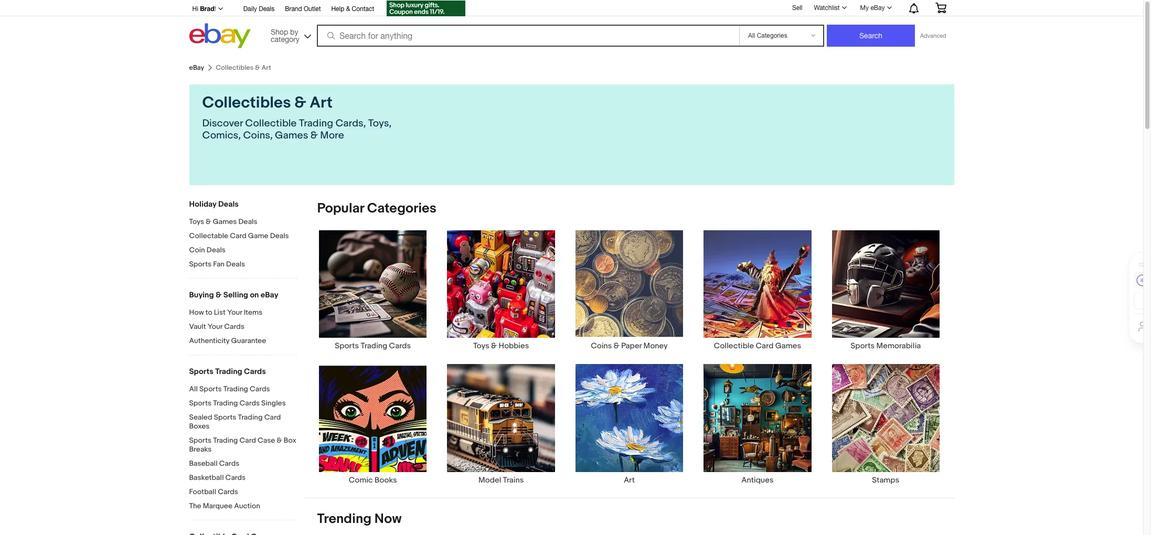 Task type: vqa. For each thing, say whether or not it's contained in the screenshot.
the Art link
yes



Task type: locate. For each thing, give the bounding box(es) containing it.
sell
[[793, 4, 803, 11]]

trending now
[[317, 511, 402, 527]]

marquee
[[203, 502, 233, 511]]

main content
[[305, 201, 955, 535]]

holiday
[[189, 199, 217, 209]]

None submit
[[827, 25, 915, 47]]

& for games
[[206, 217, 211, 226]]

advanced
[[921, 33, 947, 39]]

1 horizontal spatial collectible
[[714, 341, 754, 351]]

coin
[[189, 246, 205, 255]]

0 vertical spatial ebay
[[871, 4, 885, 12]]

0 horizontal spatial collectible
[[245, 118, 297, 130]]

ebay link
[[189, 64, 204, 72]]

toys left hobbies
[[473, 341, 490, 351]]

my ebay link
[[855, 2, 897, 14]]

all
[[189, 385, 198, 394]]

sports trading cards
[[335, 341, 411, 351], [189, 367, 266, 377]]

your right list
[[227, 308, 242, 317]]

fan
[[213, 260, 225, 269]]

stamps link
[[822, 364, 950, 485]]

boxes
[[189, 422, 210, 431]]

card
[[230, 231, 247, 240], [756, 341, 774, 351], [264, 413, 281, 422], [240, 436, 256, 445]]

2 horizontal spatial ebay
[[871, 4, 885, 12]]

0 horizontal spatial art
[[310, 93, 333, 112]]

2 vertical spatial games
[[776, 341, 802, 351]]

0 vertical spatial collectible
[[245, 118, 297, 130]]

0 vertical spatial toys
[[189, 217, 204, 226]]

0 vertical spatial games
[[275, 130, 308, 142]]

how
[[189, 308, 204, 317]]

deals up the fan
[[207, 246, 226, 255]]

your down list
[[208, 322, 223, 331]]

0 horizontal spatial games
[[213, 217, 237, 226]]

1 vertical spatial collectible
[[714, 341, 754, 351]]

games for toys & games deals collectable card game deals coin deals sports fan deals
[[213, 217, 237, 226]]

your shopping cart image
[[935, 3, 947, 13]]

trending
[[317, 511, 372, 527]]

deals right daily on the top left of the page
[[259, 5, 275, 13]]

1 vertical spatial games
[[213, 217, 237, 226]]

2 vertical spatial ebay
[[261, 290, 278, 300]]

collectibles
[[202, 93, 291, 112]]

&
[[346, 5, 350, 13], [295, 93, 306, 112], [311, 130, 318, 142], [206, 217, 211, 226], [216, 290, 222, 300], [491, 341, 497, 351], [614, 341, 620, 351], [277, 436, 282, 445]]

contact
[[352, 5, 374, 13]]

1 vertical spatial toys
[[473, 341, 490, 351]]

vault
[[189, 322, 206, 331]]

brad
[[200, 5, 214, 13]]

deals
[[259, 5, 275, 13], [218, 199, 239, 209], [239, 217, 257, 226], [270, 231, 289, 240], [207, 246, 226, 255], [226, 260, 245, 269]]

1 horizontal spatial games
[[275, 130, 308, 142]]

0 horizontal spatial your
[[208, 322, 223, 331]]

games inside main content
[[776, 341, 802, 351]]

Search for anything text field
[[319, 26, 737, 46]]

case
[[258, 436, 275, 445]]

1 horizontal spatial ebay
[[261, 290, 278, 300]]

1 horizontal spatial art
[[624, 475, 635, 485]]

deals down coin deals link at the left top of page
[[226, 260, 245, 269]]

get the coupon image
[[387, 1, 466, 16]]

how to list your items link
[[189, 308, 297, 318]]

watchlist link
[[809, 2, 852, 14]]

0 vertical spatial art
[[310, 93, 333, 112]]

baseball cards link
[[189, 459, 297, 469]]

cards inside how to list your items vault your cards authenticity guarantee
[[224, 322, 245, 331]]

1 vertical spatial your
[[208, 322, 223, 331]]

singles
[[261, 399, 286, 408]]

football cards link
[[189, 488, 297, 498]]

collectible
[[245, 118, 297, 130], [714, 341, 754, 351]]

toys down the holiday
[[189, 217, 204, 226]]

collectible card games
[[714, 341, 802, 351]]

trading
[[299, 118, 333, 130], [361, 341, 388, 351], [215, 367, 242, 377], [223, 385, 248, 394], [213, 399, 238, 408], [238, 413, 263, 422], [213, 436, 238, 445]]

0 horizontal spatial sports trading cards
[[189, 367, 266, 377]]

toys
[[189, 217, 204, 226], [473, 341, 490, 351]]

art
[[310, 93, 333, 112], [624, 475, 635, 485]]

sports trading cards link
[[309, 230, 437, 351]]

basketball
[[189, 473, 224, 482]]

2 horizontal spatial games
[[776, 341, 802, 351]]

the marquee auction link
[[189, 502, 297, 512]]

shop by category banner
[[187, 0, 955, 51]]

box
[[284, 436, 296, 445]]

the
[[189, 502, 201, 511]]

toys inside toys & games deals collectable card game deals coin deals sports fan deals
[[189, 217, 204, 226]]

0 vertical spatial your
[[227, 308, 242, 317]]

coins
[[591, 341, 612, 351]]

1 vertical spatial ebay
[[189, 64, 204, 72]]

sports
[[189, 260, 212, 269], [335, 341, 359, 351], [851, 341, 875, 351], [189, 367, 214, 377], [200, 385, 222, 394], [189, 399, 212, 408], [214, 413, 236, 422], [189, 436, 212, 445]]

cards
[[224, 322, 245, 331], [389, 341, 411, 351], [244, 367, 266, 377], [250, 385, 270, 394], [240, 399, 260, 408], [219, 459, 239, 468], [225, 473, 246, 482], [218, 488, 238, 497]]

category
[[271, 35, 300, 43]]

my
[[861, 4, 869, 12]]

1 horizontal spatial toys
[[473, 341, 490, 351]]

basketball cards link
[[189, 473, 297, 483]]

collectable
[[189, 231, 228, 240]]

deals right game
[[270, 231, 289, 240]]

& inside all sports trading cards sports trading cards singles sealed sports trading card boxes sports trading card case & box breaks baseball cards basketball cards football cards the marquee auction
[[277, 436, 282, 445]]

popular categories
[[317, 201, 437, 217]]

your
[[227, 308, 242, 317], [208, 322, 223, 331]]

& for paper
[[614, 341, 620, 351]]

0 vertical spatial sports trading cards
[[335, 341, 411, 351]]

games for collectible card games
[[776, 341, 802, 351]]

advanced link
[[915, 25, 952, 46]]

sports trading cards inside main content
[[335, 341, 411, 351]]

help & contact link
[[331, 4, 374, 15]]

& for contact
[[346, 5, 350, 13]]

1 horizontal spatial sports trading cards
[[335, 341, 411, 351]]

collectible inside main content
[[714, 341, 754, 351]]

1 vertical spatial art
[[624, 475, 635, 485]]

baseball
[[189, 459, 218, 468]]

model trains link
[[437, 364, 565, 485]]

0 horizontal spatial toys
[[189, 217, 204, 226]]

toys for toys & games deals collectable card game deals coin deals sports fan deals
[[189, 217, 204, 226]]

& inside toys & games deals collectable card game deals coin deals sports fan deals
[[206, 217, 211, 226]]

games inside toys & games deals collectable card game deals coin deals sports fan deals
[[213, 217, 237, 226]]

& for hobbies
[[491, 341, 497, 351]]

& for art
[[295, 93, 306, 112]]

money
[[644, 341, 668, 351]]

coins & paper money
[[591, 341, 668, 351]]

vault your cards link
[[189, 322, 297, 332]]

games
[[275, 130, 308, 142], [213, 217, 237, 226], [776, 341, 802, 351]]

toys for toys & hobbies
[[473, 341, 490, 351]]

trains
[[503, 475, 524, 485]]

art inside main content
[[624, 475, 635, 485]]

& inside the account navigation
[[346, 5, 350, 13]]

memorabilia
[[877, 341, 921, 351]]



Task type: describe. For each thing, give the bounding box(es) containing it.
main content containing popular categories
[[305, 201, 955, 535]]

art link
[[565, 364, 694, 485]]

shop by category button
[[266, 23, 313, 46]]

comics,
[[202, 130, 241, 142]]

how to list your items vault your cards authenticity guarantee
[[189, 308, 266, 345]]

daily
[[243, 5, 257, 13]]

sports memorabilia
[[851, 341, 921, 351]]

games inside collectibles & art discover collectible trading cards, toys, comics, coins, games & more
[[275, 130, 308, 142]]

categories
[[367, 201, 437, 217]]

discover
[[202, 118, 243, 130]]

model trains
[[479, 475, 524, 485]]

breaks
[[189, 445, 212, 454]]

1 vertical spatial sports trading cards
[[189, 367, 266, 377]]

account navigation
[[187, 0, 955, 18]]

coin deals link
[[189, 246, 297, 256]]

buying & selling on ebay
[[189, 290, 278, 300]]

sports inside toys & games deals collectable card game deals coin deals sports fan deals
[[189, 260, 212, 269]]

brand outlet
[[285, 5, 321, 13]]

art inside collectibles & art discover collectible trading cards, toys, comics, coins, games & more
[[310, 93, 333, 112]]

selling
[[223, 290, 248, 300]]

sealed sports trading card boxes link
[[189, 413, 297, 432]]

to
[[206, 308, 212, 317]]

daily deals link
[[243, 4, 275, 15]]

toys,
[[368, 118, 392, 130]]

& for selling
[[216, 290, 222, 300]]

my ebay
[[861, 4, 885, 12]]

coins,
[[243, 130, 273, 142]]

comic books link
[[309, 364, 437, 485]]

authenticity
[[189, 336, 230, 345]]

deals up 'toys & games deals' link
[[218, 199, 239, 209]]

game
[[248, 231, 269, 240]]

all sports trading cards link
[[189, 385, 297, 395]]

by
[[290, 28, 298, 36]]

shop
[[271, 28, 288, 36]]

model
[[479, 475, 501, 485]]

brand
[[285, 5, 302, 13]]

toys & hobbies link
[[437, 230, 565, 351]]

card inside toys & games deals collectable card game deals coin deals sports fan deals
[[230, 231, 247, 240]]

0 horizontal spatial ebay
[[189, 64, 204, 72]]

comic
[[349, 475, 373, 485]]

all sports trading cards sports trading cards singles sealed sports trading card boxes sports trading card case & box breaks baseball cards basketball cards football cards the marquee auction
[[189, 385, 296, 511]]

guarantee
[[231, 336, 266, 345]]

sports memorabilia link
[[822, 230, 950, 351]]

buying
[[189, 290, 214, 300]]

toys & games deals link
[[189, 217, 297, 227]]

deals up collectable card game deals link
[[239, 217, 257, 226]]

antiques link
[[694, 364, 822, 485]]

sports trading cards singles link
[[189, 399, 297, 409]]

hi brad !
[[192, 5, 216, 13]]

1 horizontal spatial your
[[227, 308, 242, 317]]

toys & games deals collectable card game deals coin deals sports fan deals
[[189, 217, 289, 269]]

collectable card game deals link
[[189, 231, 297, 241]]

none submit inside shop by category banner
[[827, 25, 915, 47]]

antiques
[[742, 475, 774, 485]]

toys & hobbies
[[473, 341, 529, 351]]

help & contact
[[331, 5, 374, 13]]

auction
[[234, 502, 260, 511]]

coins & paper money link
[[565, 230, 694, 351]]

outlet
[[304, 5, 321, 13]]

sports trading card case & box breaks link
[[189, 436, 297, 455]]

collectible inside collectibles & art discover collectible trading cards, toys, comics, coins, games & more
[[245, 118, 297, 130]]

sell link
[[788, 4, 808, 11]]

brand outlet link
[[285, 4, 321, 15]]

authenticity guarantee link
[[189, 336, 297, 346]]

daily deals
[[243, 5, 275, 13]]

sealed
[[189, 413, 212, 422]]

football
[[189, 488, 216, 497]]

ebay inside 'my ebay' link
[[871, 4, 885, 12]]

trading inside collectibles & art discover collectible trading cards, toys, comics, coins, games & more
[[299, 118, 333, 130]]

collectible card games link
[[694, 230, 822, 351]]

on
[[250, 290, 259, 300]]

stamps
[[873, 475, 900, 485]]

collectibles & art discover collectible trading cards, toys, comics, coins, games & more
[[202, 93, 392, 142]]

now
[[375, 511, 402, 527]]

shop by category
[[271, 28, 300, 43]]

help
[[331, 5, 345, 13]]

cards,
[[336, 118, 366, 130]]

deals inside "daily deals" link
[[259, 5, 275, 13]]

hi
[[192, 5, 198, 13]]

items
[[244, 308, 262, 317]]

!
[[214, 5, 216, 13]]

popular
[[317, 201, 364, 217]]

sports fan deals link
[[189, 260, 297, 270]]

watchlist
[[814, 4, 840, 12]]

hobbies
[[499, 341, 529, 351]]



